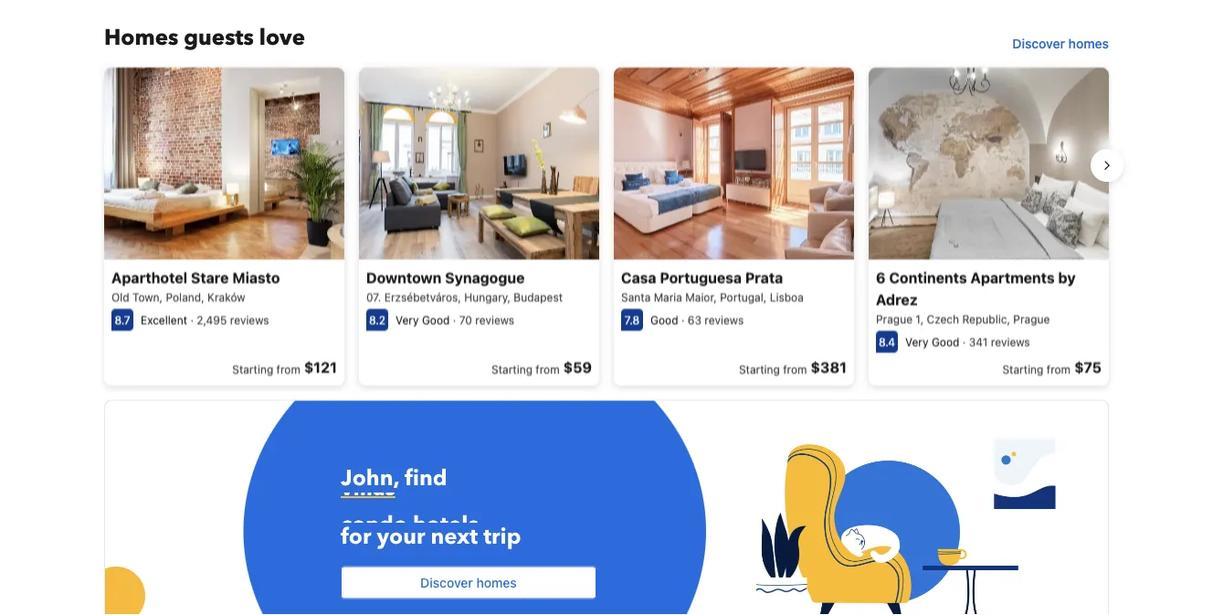 Task type: locate. For each thing, give the bounding box(es) containing it.
1 from from the left
[[277, 363, 301, 376]]

· left 70
[[453, 314, 456, 327]]

republic,
[[963, 313, 1011, 326]]

from left $75
[[1047, 363, 1071, 376]]

6
[[877, 269, 886, 287]]

starting left $59
[[492, 363, 533, 376]]

prague
[[877, 313, 913, 326], [1014, 313, 1050, 326]]

portuguesa
[[660, 269, 742, 287]]

maria
[[654, 291, 683, 304]]

1 vertical spatial very
[[906, 336, 929, 349]]

for your next trip
[[341, 522, 521, 552]]

1 horizontal spatial homes
[[1069, 36, 1110, 51]]

$381
[[811, 359, 847, 376]]

prague down adrez
[[877, 313, 913, 326]]

starting inside starting from $121
[[232, 363, 273, 376]]

discover homes
[[1013, 36, 1110, 51], [421, 575, 517, 590]]

from left $121
[[277, 363, 301, 376]]

starting for $75
[[1003, 363, 1044, 376]]

casa
[[622, 269, 657, 287]]

1 horizontal spatial discover homes
[[1013, 36, 1110, 51]]

reviews down hungary,
[[476, 314, 515, 327]]

1 vertical spatial discover homes
[[421, 575, 517, 590]]

2 prague from the left
[[1014, 313, 1050, 326]]

very good element down erzsébetváros,
[[396, 314, 450, 327]]

prague down apartments
[[1014, 313, 1050, 326]]

starting left $381
[[739, 363, 780, 376]]

from left $381
[[784, 363, 808, 376]]

good for hungary,
[[422, 314, 450, 327]]

from inside "starting from $75"
[[1047, 363, 1071, 376]]

poland,
[[166, 291, 204, 304]]

from left $59
[[536, 363, 560, 376]]

region
[[90, 60, 1124, 393]]

budapest
[[514, 291, 563, 304]]

8.2
[[369, 314, 386, 326]]

0 vertical spatial homes
[[1069, 36, 1110, 51]]

·
[[190, 314, 194, 327], [453, 314, 456, 327], [682, 314, 685, 327], [963, 336, 966, 349]]

1,
[[916, 313, 924, 326]]

1 horizontal spatial very good element
[[906, 336, 960, 349]]

0 horizontal spatial discover
[[421, 575, 473, 590]]

2 from from the left
[[536, 363, 560, 376]]

7.8
[[625, 314, 640, 326]]

from inside starting from $381
[[784, 363, 808, 376]]

starting down very good · 341 reviews
[[1003, 363, 1044, 376]]

2 starting from the left
[[492, 363, 533, 376]]

good
[[422, 314, 450, 327], [651, 314, 679, 327], [932, 336, 960, 349]]

· left 341
[[963, 336, 966, 349]]

very good element
[[396, 314, 450, 327], [906, 336, 960, 349]]

4 starting from the left
[[1003, 363, 1044, 376]]

from for $381
[[784, 363, 808, 376]]

czech
[[927, 313, 960, 326]]

excellent
[[141, 314, 187, 327]]

old
[[112, 291, 129, 304]]

very
[[396, 314, 419, 327], [906, 336, 929, 349]]

reviews right 63
[[705, 314, 744, 327]]

8.2 element
[[367, 309, 388, 331]]

good for adrez
[[932, 336, 960, 349]]

reviews
[[230, 314, 269, 327], [476, 314, 515, 327], [705, 314, 744, 327], [991, 336, 1031, 349]]

very good · 341 reviews
[[906, 336, 1031, 349]]

8.7 element
[[112, 309, 133, 331]]

from
[[277, 363, 301, 376], [536, 363, 560, 376], [784, 363, 808, 376], [1047, 363, 1071, 376]]

3 from from the left
[[784, 363, 808, 376]]

very down erzsébetváros,
[[396, 314, 419, 327]]

starting left $121
[[232, 363, 273, 376]]

for
[[341, 522, 371, 552]]

villas condo hotels
[[341, 467, 479, 534]]

town,
[[133, 291, 163, 304]]

$75
[[1075, 359, 1102, 376]]

2 horizontal spatial good
[[932, 336, 960, 349]]

hotels
[[413, 504, 479, 534]]

your
[[377, 522, 425, 552]]

starting inside "starting from $75"
[[1003, 363, 1044, 376]]

continents
[[890, 269, 968, 287]]

very good element for adrez
[[906, 336, 960, 349]]

aparthotel stare miasto old town, poland, kraków
[[112, 269, 280, 304]]

0 horizontal spatial good
[[422, 314, 450, 327]]

excellent element
[[141, 314, 187, 327]]

adrez
[[877, 291, 918, 309]]

starting from $75
[[1003, 359, 1102, 376]]

prata
[[746, 269, 784, 287]]

good down czech
[[932, 336, 960, 349]]

starting inside starting from $59
[[492, 363, 533, 376]]

07.
[[367, 291, 382, 304]]

0 horizontal spatial prague
[[877, 313, 913, 326]]

starting inside starting from $381
[[739, 363, 780, 376]]

0 horizontal spatial discover homes
[[421, 575, 517, 590]]

1 vertical spatial discover
[[421, 575, 473, 590]]

hungary,
[[465, 291, 511, 304]]

casa portuguesa prata santa maria maior, portugal, lisboa
[[622, 269, 804, 304]]

7.8 element
[[622, 309, 643, 331]]

starting
[[232, 363, 273, 376], [492, 363, 533, 376], [739, 363, 780, 376], [1003, 363, 1044, 376]]

lisboa
[[770, 291, 804, 304]]

condo
[[341, 504, 408, 534]]

4 from from the left
[[1047, 363, 1071, 376]]

kraków
[[208, 291, 245, 304]]

1 horizontal spatial very
[[906, 336, 929, 349]]

very down 1,
[[906, 336, 929, 349]]

good down erzsébetváros,
[[422, 314, 450, 327]]

$59
[[564, 359, 592, 376]]

starting from $121
[[232, 359, 337, 376]]

0 vertical spatial very
[[396, 314, 419, 327]]

reviews right 341
[[991, 336, 1031, 349]]

0 vertical spatial discover
[[1013, 36, 1066, 51]]

0 horizontal spatial very
[[396, 314, 419, 327]]

3 starting from the left
[[739, 363, 780, 376]]

1 starting from the left
[[232, 363, 273, 376]]

63
[[688, 314, 702, 327]]

portugal,
[[720, 291, 767, 304]]

good down maria
[[651, 314, 679, 327]]

0 horizontal spatial very good element
[[396, 314, 450, 327]]

0 horizontal spatial homes
[[477, 575, 517, 590]]

from inside starting from $121
[[277, 363, 301, 376]]

from for $59
[[536, 363, 560, 376]]

very for adrez
[[906, 336, 929, 349]]

$121
[[304, 359, 337, 376]]

from for $121
[[277, 363, 301, 376]]

1 vertical spatial very good element
[[906, 336, 960, 349]]

1 horizontal spatial prague
[[1014, 313, 1050, 326]]

guests
[[184, 23, 254, 53]]

starting for $121
[[232, 363, 273, 376]]

very good element down czech
[[906, 336, 960, 349]]

discover
[[1013, 36, 1066, 51], [421, 575, 473, 590]]

good element
[[651, 314, 679, 327]]

john, find
[[341, 464, 447, 494]]

apartments
[[971, 269, 1055, 287]]

1 vertical spatial homes
[[477, 575, 517, 590]]

homes
[[1069, 36, 1110, 51], [477, 575, 517, 590]]

0 vertical spatial very good element
[[396, 314, 450, 327]]

from inside starting from $59
[[536, 363, 560, 376]]



Task type: vqa. For each thing, say whether or not it's contained in the screenshot.
'Aparthotel'
yes



Task type: describe. For each thing, give the bounding box(es) containing it.
synagogue
[[445, 269, 525, 287]]

1 prague from the left
[[877, 313, 913, 326]]

by
[[1059, 269, 1076, 287]]

erzsébetváros,
[[385, 291, 462, 304]]

very for hungary,
[[396, 314, 419, 327]]

8.4 element
[[877, 331, 898, 353]]

trip
[[484, 522, 521, 552]]

downtown synagogue 07. erzsébetváros, hungary, budapest
[[367, 269, 563, 304]]

2,495
[[197, 314, 227, 327]]

starting for $381
[[739, 363, 780, 376]]

good · 63 reviews
[[651, 314, 744, 327]]

starting for $59
[[492, 363, 533, 376]]

homes
[[104, 23, 179, 53]]

santa
[[622, 291, 651, 304]]

find
[[405, 464, 447, 494]]

from for $75
[[1047, 363, 1071, 376]]

discover homes link
[[1006, 27, 1117, 60]]

villas
[[341, 467, 396, 497]]

341
[[969, 336, 988, 349]]

miasto
[[232, 269, 280, 287]]

8.4
[[879, 336, 896, 348]]

very good element for hungary,
[[396, 314, 450, 327]]

aparthotel
[[112, 269, 187, 287]]

maior,
[[686, 291, 717, 304]]

starting from $381
[[739, 359, 847, 376]]

70
[[459, 314, 472, 327]]

reviews down kraków
[[230, 314, 269, 327]]

1 horizontal spatial discover
[[1013, 36, 1066, 51]]

starting from $59
[[492, 359, 592, 376]]

downtown
[[367, 269, 442, 287]]

0 vertical spatial discover homes
[[1013, 36, 1110, 51]]

john,
[[341, 464, 399, 494]]

excellent · 2,495 reviews
[[141, 314, 269, 327]]

next
[[431, 522, 478, 552]]

love
[[259, 23, 305, 53]]

region containing aparthotel stare miasto
[[90, 60, 1124, 393]]

homes guests love
[[104, 23, 305, 53]]

stare
[[191, 269, 229, 287]]

8.7
[[115, 314, 130, 326]]

very good · 70 reviews
[[396, 314, 515, 327]]

· left 63
[[682, 314, 685, 327]]

6 continents apartments by adrez prague 1, czech republic, prague
[[877, 269, 1076, 326]]

· left 2,495
[[190, 314, 194, 327]]

1 horizontal spatial good
[[651, 314, 679, 327]]



